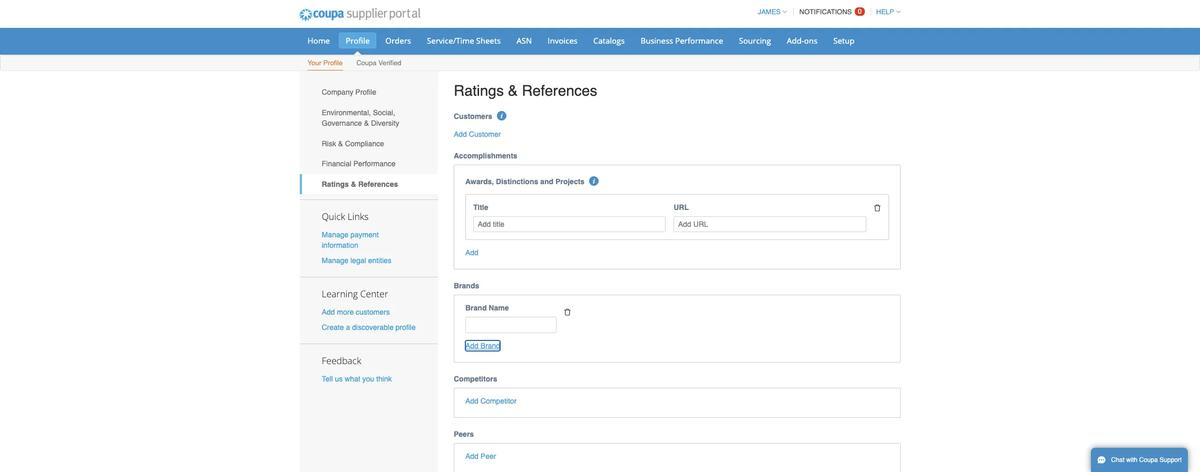 Task type: describe. For each thing, give the bounding box(es) containing it.
payment
[[351, 231, 379, 239]]

support
[[1160, 457, 1182, 464]]

create
[[322, 324, 344, 332]]

ons
[[804, 35, 818, 46]]

invoices
[[548, 35, 578, 46]]

add customer button
[[454, 129, 501, 139]]

learning center
[[322, 288, 388, 300]]

& down asn
[[508, 82, 518, 99]]

information
[[322, 241, 358, 250]]

james
[[758, 8, 781, 16]]

add for add customer
[[454, 130, 467, 138]]

& inside risk & compliance 'link'
[[338, 139, 343, 148]]

your profile link
[[307, 57, 343, 71]]

Brand Name text field
[[465, 317, 557, 333]]

add competitor
[[465, 397, 517, 406]]

name
[[489, 304, 509, 313]]

add-
[[787, 35, 804, 46]]

company profile
[[322, 88, 376, 97]]

0 horizontal spatial ratings & references
[[322, 180, 398, 189]]

quick
[[322, 210, 345, 223]]

your profile
[[308, 59, 343, 67]]

sourcing
[[739, 35, 771, 46]]

manage legal entities
[[322, 257, 392, 265]]

performance for financial performance
[[353, 160, 396, 168]]

setup
[[833, 35, 855, 46]]

add peer
[[465, 453, 496, 461]]

add competitor button
[[465, 396, 517, 407]]

home
[[308, 35, 330, 46]]

james link
[[753, 8, 787, 16]]

URL text field
[[674, 216, 866, 233]]

manage payment information link
[[322, 231, 379, 250]]

add brand button
[[465, 341, 500, 351]]

what
[[345, 375, 360, 384]]

competitor
[[481, 397, 517, 406]]

environmental, social, governance & diversity link
[[300, 103, 438, 134]]

asn
[[517, 35, 532, 46]]

asn link
[[510, 33, 539, 48]]

verified
[[378, 59, 401, 67]]

distinctions
[[496, 177, 538, 186]]

awards, distinctions and projects
[[465, 177, 585, 186]]

ratings & references link
[[300, 174, 438, 195]]

invoices link
[[541, 33, 584, 48]]

sourcing link
[[732, 33, 778, 48]]

peer
[[481, 453, 496, 461]]

add for add competitor
[[465, 397, 479, 406]]

chat with coupa support
[[1111, 457, 1182, 464]]

social,
[[373, 109, 395, 117]]

catalogs link
[[587, 33, 632, 48]]

brands
[[454, 282, 479, 290]]

navigation containing notifications 0
[[753, 2, 901, 22]]

business performance link
[[634, 33, 730, 48]]

links
[[348, 210, 369, 223]]

add for add
[[465, 249, 479, 257]]

references inside ratings & references link
[[358, 180, 398, 189]]

manage legal entities link
[[322, 257, 392, 265]]

coupa verified link
[[356, 57, 402, 71]]

& inside ratings & references link
[[351, 180, 356, 189]]

add-ons link
[[780, 33, 824, 48]]

add more customers link
[[322, 308, 390, 317]]

chat with coupa support button
[[1091, 449, 1188, 473]]

accomplishments
[[454, 152, 517, 160]]

create a discoverable profile
[[322, 324, 416, 332]]

governance
[[322, 119, 362, 128]]

help link
[[872, 8, 901, 16]]

manage for manage payment information
[[322, 231, 348, 239]]

url
[[674, 203, 689, 212]]

financial
[[322, 160, 351, 168]]

help
[[876, 8, 894, 16]]

profile for your profile
[[323, 59, 343, 67]]

manage payment information
[[322, 231, 379, 250]]

0 vertical spatial profile
[[346, 35, 370, 46]]

company
[[322, 88, 353, 97]]

create a discoverable profile link
[[322, 324, 416, 332]]

diversity
[[371, 119, 399, 128]]

legal
[[351, 257, 366, 265]]

profile link
[[339, 33, 377, 48]]

profile for company profile
[[355, 88, 376, 97]]

catalogs
[[593, 35, 625, 46]]

tell
[[322, 375, 333, 384]]

orders
[[385, 35, 411, 46]]

0 horizontal spatial coupa
[[356, 59, 377, 67]]

0
[[858, 7, 862, 15]]



Task type: locate. For each thing, give the bounding box(es) containing it.
profile right your
[[323, 59, 343, 67]]

manage up information
[[322, 231, 348, 239]]

manage for manage legal entities
[[322, 257, 348, 265]]

entities
[[368, 257, 392, 265]]

brand left name
[[465, 304, 487, 313]]

add up brands
[[465, 249, 479, 257]]

add left peer
[[465, 453, 479, 461]]

quick links
[[322, 210, 369, 223]]

add more customers
[[322, 308, 390, 317]]

profile inside "link"
[[323, 59, 343, 67]]

your
[[308, 59, 321, 67]]

you
[[362, 375, 374, 384]]

performance for business performance
[[675, 35, 723, 46]]

add for add more customers
[[322, 308, 335, 317]]

1 vertical spatial references
[[358, 180, 398, 189]]

environmental,
[[322, 109, 371, 117]]

peers
[[454, 430, 474, 439]]

add brand
[[465, 342, 500, 350]]

0 vertical spatial manage
[[322, 231, 348, 239]]

think
[[376, 375, 392, 384]]

business
[[641, 35, 673, 46]]

manage
[[322, 231, 348, 239], [322, 257, 348, 265]]

references down invoices
[[522, 82, 597, 99]]

1 vertical spatial ratings & references
[[322, 180, 398, 189]]

1 vertical spatial brand
[[481, 342, 500, 350]]

1 horizontal spatial coupa
[[1139, 457, 1158, 464]]

us
[[335, 375, 343, 384]]

ratings & references down asn
[[454, 82, 597, 99]]

risk & compliance link
[[300, 134, 438, 154]]

Title text field
[[473, 216, 666, 233]]

0 horizontal spatial ratings
[[322, 180, 349, 189]]

and
[[540, 177, 553, 186]]

chat
[[1111, 457, 1125, 464]]

competitors
[[454, 375, 497, 384]]

additional information image for customers
[[497, 111, 507, 120]]

coupa inside button
[[1139, 457, 1158, 464]]

risk & compliance
[[322, 139, 384, 148]]

references
[[522, 82, 597, 99], [358, 180, 398, 189]]

tell us what you think button
[[322, 374, 392, 385]]

1 vertical spatial manage
[[322, 257, 348, 265]]

business performance
[[641, 35, 723, 46]]

financial performance
[[322, 160, 396, 168]]

0 vertical spatial ratings & references
[[454, 82, 597, 99]]

manage inside manage payment information
[[322, 231, 348, 239]]

1 vertical spatial ratings
[[322, 180, 349, 189]]

notifications
[[800, 8, 852, 16]]

1 vertical spatial coupa
[[1139, 457, 1158, 464]]

add up the competitors
[[465, 342, 479, 350]]

add up create
[[322, 308, 335, 317]]

brand inside button
[[481, 342, 500, 350]]

orders link
[[379, 33, 418, 48]]

home link
[[301, 33, 337, 48]]

risk
[[322, 139, 336, 148]]

performance right business
[[675, 35, 723, 46]]

additional information image
[[497, 111, 507, 120], [590, 176, 599, 186]]

more
[[337, 308, 354, 317]]

add down the competitors
[[465, 397, 479, 406]]

& left diversity
[[364, 119, 369, 128]]

with
[[1126, 457, 1138, 464]]

0 vertical spatial references
[[522, 82, 597, 99]]

brand
[[465, 304, 487, 313], [481, 342, 500, 350]]

1 vertical spatial additional information image
[[590, 176, 599, 186]]

0 vertical spatial additional information image
[[497, 111, 507, 120]]

a
[[346, 324, 350, 332]]

customers
[[454, 112, 492, 120]]

ratings up customers
[[454, 82, 504, 99]]

financial performance link
[[300, 154, 438, 174]]

tell us what you think
[[322, 375, 392, 384]]

0 vertical spatial performance
[[675, 35, 723, 46]]

coupa left verified
[[356, 59, 377, 67]]

coupa
[[356, 59, 377, 67], [1139, 457, 1158, 464]]

sheets
[[476, 35, 501, 46]]

0 vertical spatial ratings
[[454, 82, 504, 99]]

add peer button
[[465, 452, 496, 462]]

1 vertical spatial performance
[[353, 160, 396, 168]]

awards,
[[465, 177, 494, 186]]

performance
[[675, 35, 723, 46], [353, 160, 396, 168]]

additional information image up 'customer'
[[497, 111, 507, 120]]

1 manage from the top
[[322, 231, 348, 239]]

performance down risk & compliance 'link' at the left of the page
[[353, 160, 396, 168]]

1 horizontal spatial additional information image
[[590, 176, 599, 186]]

profile down coupa supplier portal image
[[346, 35, 370, 46]]

1 horizontal spatial ratings
[[454, 82, 504, 99]]

manage down information
[[322, 257, 348, 265]]

feedback
[[322, 355, 361, 368]]

& inside the environmental, social, governance & diversity
[[364, 119, 369, 128]]

0 horizontal spatial references
[[358, 180, 398, 189]]

& down financial performance
[[351, 180, 356, 189]]

coupa supplier portal image
[[292, 2, 428, 28]]

&
[[508, 82, 518, 99], [364, 119, 369, 128], [338, 139, 343, 148], [351, 180, 356, 189]]

projects
[[556, 177, 585, 186]]

ratings & references down financial performance
[[322, 180, 398, 189]]

1 horizontal spatial ratings & references
[[454, 82, 597, 99]]

references down financial performance link
[[358, 180, 398, 189]]

1 horizontal spatial references
[[522, 82, 597, 99]]

0 horizontal spatial additional information image
[[497, 111, 507, 120]]

add customer
[[454, 130, 501, 138]]

discoverable
[[352, 324, 394, 332]]

0 vertical spatial coupa
[[356, 59, 377, 67]]

profile up environmental, social, governance & diversity link
[[355, 88, 376, 97]]

add for add peer
[[465, 453, 479, 461]]

profile
[[346, 35, 370, 46], [323, 59, 343, 67], [355, 88, 376, 97]]

ratings down financial
[[322, 180, 349, 189]]

1 vertical spatial profile
[[323, 59, 343, 67]]

additional information image right the projects
[[590, 176, 599, 186]]

service/time
[[427, 35, 474, 46]]

1 horizontal spatial performance
[[675, 35, 723, 46]]

brand down brand name text box
[[481, 342, 500, 350]]

service/time sheets
[[427, 35, 501, 46]]

company profile link
[[300, 82, 438, 103]]

navigation
[[753, 2, 901, 22]]

0 vertical spatial brand
[[465, 304, 487, 313]]

coupa verified
[[356, 59, 401, 67]]

customer
[[469, 130, 501, 138]]

additional information image for awards, distinctions and projects
[[590, 176, 599, 186]]

customers
[[356, 308, 390, 317]]

add-ons
[[787, 35, 818, 46]]

service/time sheets link
[[420, 33, 508, 48]]

coupa right 'with'
[[1139, 457, 1158, 464]]

0 horizontal spatial performance
[[353, 160, 396, 168]]

title
[[473, 203, 488, 212]]

add button
[[465, 248, 479, 258]]

2 manage from the top
[[322, 257, 348, 265]]

setup link
[[827, 33, 862, 48]]

add
[[454, 130, 467, 138], [465, 249, 479, 257], [322, 308, 335, 317], [465, 342, 479, 350], [465, 397, 479, 406], [465, 453, 479, 461]]

profile
[[396, 324, 416, 332]]

environmental, social, governance & diversity
[[322, 109, 399, 128]]

add down customers
[[454, 130, 467, 138]]

notifications 0
[[800, 7, 862, 16]]

add inside button
[[454, 130, 467, 138]]

add for add brand
[[465, 342, 479, 350]]

center
[[360, 288, 388, 300]]

& right risk
[[338, 139, 343, 148]]

2 vertical spatial profile
[[355, 88, 376, 97]]



Task type: vqa. For each thing, say whether or not it's contained in the screenshot.
the Add-
yes



